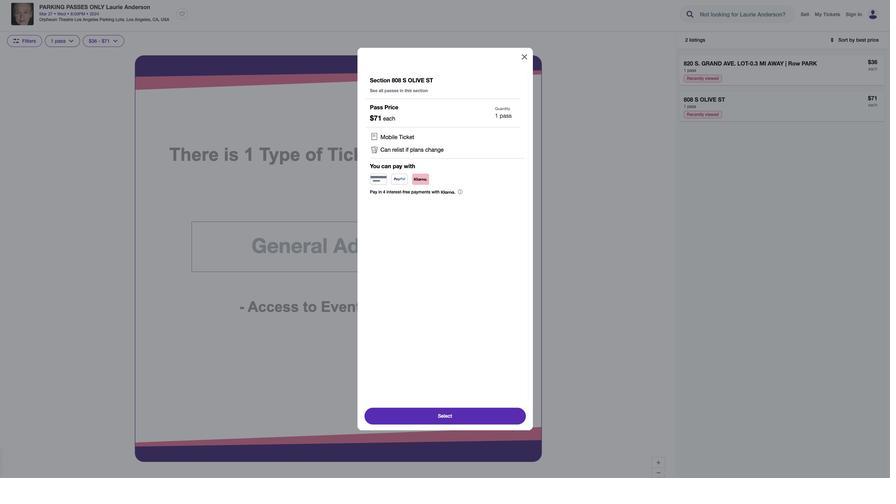 Task type: describe. For each thing, give the bounding box(es) containing it.
my tickets link
[[815, 11, 841, 17]]

sign in link
[[846, 11, 863, 17]]

each for $36
[[869, 67, 878, 72]]

pass inside 808 s olive st 1 pass
[[688, 104, 697, 109]]

mi
[[760, 60, 767, 67]]

$36 - $71 button
[[83, 35, 124, 47]]

tooltip image
[[458, 190, 463, 195]]

27
[[48, 11, 53, 17]]

sign in
[[846, 11, 863, 17]]

ticket
[[399, 134, 414, 141]]

2024
[[90, 11, 99, 17]]

820 s. grand ave. lot-0.3 mi away | row park 1 pass
[[684, 60, 818, 73]]

orpheum
[[39, 17, 57, 22]]

lots
[[116, 17, 124, 22]]

grand
[[702, 60, 722, 67]]

see all passes in this section
[[370, 88, 428, 94]]

1 los from the left
[[75, 17, 82, 22]]

pass price $71 each
[[370, 104, 399, 122]]

pay in 4 interest-free payments with
[[370, 190, 440, 195]]

recently for s.
[[687, 76, 704, 81]]

$36 for $36 - $71
[[89, 38, 97, 44]]

1 pass button
[[45, 35, 80, 47]]

select link
[[365, 409, 526, 425]]

pass
[[370, 104, 383, 111]]

0 vertical spatial st
[[426, 77, 433, 84]]

olive inside 808 s olive st 1 pass
[[700, 96, 717, 103]]

in inside button
[[400, 88, 404, 94]]

can relist if plans change
[[381, 147, 444, 153]]

see
[[370, 88, 378, 94]]

usa
[[161, 17, 169, 22]]

$36 each
[[869, 59, 878, 72]]

passes
[[66, 4, 88, 10]]

8:00pm
[[70, 11, 85, 17]]

ca,
[[153, 17, 160, 22]]

best
[[857, 37, 867, 43]]

payments
[[412, 190, 431, 195]]

by
[[850, 37, 855, 43]]

filters
[[22, 38, 36, 44]]

parking
[[39, 4, 65, 10]]

interest-
[[387, 190, 403, 195]]

select
[[438, 414, 452, 420]]

0.3
[[751, 60, 758, 67]]

mar
[[39, 11, 47, 17]]

pay
[[370, 190, 378, 195]]

section
[[370, 77, 390, 84]]

2 los from the left
[[126, 17, 134, 22]]

$71 for pass price $71 each
[[370, 114, 382, 122]]

free
[[403, 190, 410, 195]]

all
[[379, 88, 384, 94]]

2 • from the left
[[67, 11, 69, 17]]

0 horizontal spatial 808
[[392, 77, 401, 84]]

0 horizontal spatial s
[[403, 77, 407, 84]]

1 inside button
[[51, 38, 54, 44]]

$71 each
[[869, 95, 878, 108]]

1 inside 808 s olive st 1 pass
[[684, 104, 687, 109]]

pass inside 820 s. grand ave. lot-0.3 mi away | row park 1 pass
[[688, 68, 697, 73]]

sign
[[846, 11, 857, 17]]

1 inside quantity 1 pass
[[495, 113, 499, 119]]

,
[[124, 17, 125, 22]]

viewed for olive
[[706, 112, 719, 117]]

plans
[[410, 147, 424, 153]]

if
[[406, 147, 409, 153]]

laurie
[[106, 4, 123, 10]]

2
[[686, 37, 688, 43]]

select button
[[365, 409, 526, 425]]

laurie anderson tickets image
[[11, 3, 34, 25]]

away
[[768, 60, 784, 67]]

sort by best price
[[839, 37, 879, 43]]

park
[[802, 60, 818, 67]]

|
[[786, 60, 787, 67]]

you
[[370, 163, 380, 170]]

mobile ticket
[[381, 134, 414, 141]]

1 pass
[[51, 38, 66, 44]]

sort
[[839, 37, 848, 43]]



Task type: locate. For each thing, give the bounding box(es) containing it.
0 vertical spatial viewed
[[706, 76, 719, 81]]

0 horizontal spatial •
[[54, 11, 56, 17]]

$71 inside the pass price $71 each
[[370, 114, 382, 122]]

angeles,
[[135, 17, 151, 22]]

808 s olive st 1 pass
[[684, 96, 726, 109]]

1 inside 820 s. grand ave. lot-0.3 mi away | row park 1 pass
[[684, 68, 687, 73]]

0 vertical spatial $71
[[102, 38, 110, 44]]

0 vertical spatial olive
[[408, 77, 425, 84]]

price
[[868, 37, 879, 43]]

$71 down pass
[[370, 114, 382, 122]]

1 recently viewed from the top
[[687, 76, 719, 81]]

viewed down grand
[[706, 76, 719, 81]]

recently viewed down 808 s olive st 1 pass on the right of the page
[[687, 112, 719, 117]]

my
[[815, 11, 822, 17]]

viewed for grand
[[706, 76, 719, 81]]

1 vertical spatial olive
[[700, 96, 717, 103]]

can
[[382, 163, 391, 170]]

1 • from the left
[[54, 11, 56, 17]]

2 horizontal spatial $71
[[869, 95, 878, 101]]

$71 right '-'
[[102, 38, 110, 44]]

price
[[385, 104, 399, 111]]

theatre
[[59, 17, 73, 22]]

4
[[383, 190, 386, 195]]

recently viewed for olive
[[687, 112, 719, 117]]

sell link
[[801, 11, 810, 17]]

1 vertical spatial $71
[[869, 95, 878, 101]]

see all passes in this section button
[[370, 88, 428, 94]]

0 vertical spatial each
[[869, 67, 878, 72]]

listings
[[690, 37, 706, 43]]

relist
[[392, 147, 404, 153]]

los right the ,
[[126, 17, 134, 22]]

this
[[405, 88, 412, 94]]

2 vertical spatial each
[[383, 116, 396, 122]]

can
[[381, 147, 391, 153]]

• up 'angeles'
[[86, 11, 88, 17]]

•
[[54, 11, 56, 17], [67, 11, 69, 17], [86, 11, 88, 17]]

change
[[425, 147, 444, 153]]

wed
[[57, 11, 66, 17]]

only
[[90, 4, 105, 10]]

1 vertical spatial 808
[[684, 96, 694, 103]]

2 viewed from the top
[[706, 112, 719, 117]]

1 vertical spatial st
[[718, 96, 726, 103]]

1 viewed from the top
[[706, 76, 719, 81]]

s inside 808 s olive st 1 pass
[[695, 96, 699, 103]]

orpheum theatre los angeles parking lots link
[[39, 17, 124, 22]]

parking
[[100, 17, 114, 22]]

filters button
[[7, 35, 42, 47]]

• up theatre at the left of page
[[67, 11, 69, 17]]

$71 for $36 - $71
[[102, 38, 110, 44]]

each inside $36 each
[[869, 67, 878, 72]]

angeles
[[83, 17, 98, 22]]

1 horizontal spatial •
[[67, 11, 69, 17]]

passes
[[385, 88, 399, 94]]

1 vertical spatial $36
[[869, 59, 878, 65]]

$36 for $36 each
[[869, 59, 878, 65]]

1 vertical spatial each
[[869, 103, 878, 108]]

1 vertical spatial recently viewed
[[687, 112, 719, 117]]

1 vertical spatial viewed
[[706, 112, 719, 117]]

parking passes only laurie anderson link
[[39, 3, 169, 11]]

1 vertical spatial with
[[432, 190, 440, 195]]

s
[[403, 77, 407, 84], [695, 96, 699, 103]]

1 horizontal spatial $71
[[370, 114, 382, 122]]

0 horizontal spatial $36
[[89, 38, 97, 44]]

0 horizontal spatial with
[[404, 163, 415, 170]]

1 horizontal spatial los
[[126, 17, 134, 22]]

0 vertical spatial recently
[[687, 76, 704, 81]]

1 horizontal spatial in
[[400, 88, 404, 94]]

808
[[392, 77, 401, 84], [684, 96, 694, 103]]

with right payments on the top
[[432, 190, 440, 195]]

1 horizontal spatial s
[[695, 96, 699, 103]]

mobile
[[381, 134, 398, 141]]

zoom out button image
[[656, 471, 662, 476]]

s.
[[695, 60, 700, 67]]

tickets
[[824, 11, 841, 17]]

1
[[51, 38, 54, 44], [684, 68, 687, 73], [684, 104, 687, 109], [495, 113, 499, 119]]

recently
[[687, 76, 704, 81], [687, 112, 704, 117]]

2 recently viewed from the top
[[687, 112, 719, 117]]

808 inside 808 s olive st 1 pass
[[684, 96, 694, 103]]

$71 inside button
[[102, 38, 110, 44]]

• right 27
[[54, 11, 56, 17]]

viewed
[[706, 76, 719, 81], [706, 112, 719, 117]]

recently for s
[[687, 112, 704, 117]]

pass
[[55, 38, 66, 44], [688, 68, 697, 73], [688, 104, 697, 109], [500, 113, 512, 119]]

quantity 1 pass
[[495, 107, 512, 119]]

st
[[426, 77, 433, 84], [718, 96, 726, 103]]

-
[[98, 38, 100, 44]]

1 vertical spatial in
[[379, 190, 382, 195]]

$71 down $36 each
[[869, 95, 878, 101]]

you can pay with
[[370, 163, 415, 170]]

0 vertical spatial with
[[404, 163, 415, 170]]

3 • from the left
[[86, 11, 88, 17]]

quantity
[[495, 107, 510, 111]]

with
[[404, 163, 415, 170], [432, 190, 440, 195]]

in
[[858, 11, 863, 17]]

zoom in button image
[[656, 460, 662, 466]]

820
[[684, 60, 694, 67]]

1 recently from the top
[[687, 76, 704, 81]]

los
[[75, 17, 82, 22], [126, 17, 134, 22]]

0 horizontal spatial in
[[379, 190, 382, 195]]

lot-
[[738, 60, 751, 67]]

0 horizontal spatial $71
[[102, 38, 110, 44]]

in left 4
[[379, 190, 382, 195]]

recently down 808 s olive st 1 pass on the right of the page
[[687, 112, 704, 117]]

st inside 808 s olive st 1 pass
[[718, 96, 726, 103]]

viewed down 808 s olive st 1 pass on the right of the page
[[706, 112, 719, 117]]

section 808 s olive st
[[370, 77, 433, 84]]

recently viewed for grand
[[687, 76, 719, 81]]

parking passes only laurie anderson mar 27 • wed • 8:00pm • 2024 orpheum theatre los angeles parking lots , los angeles, ca, usa
[[39, 4, 169, 22]]

section
[[413, 88, 428, 94]]

0 horizontal spatial olive
[[408, 77, 425, 84]]

2 horizontal spatial •
[[86, 11, 88, 17]]

olive
[[408, 77, 425, 84], [700, 96, 717, 103]]

0 vertical spatial s
[[403, 77, 407, 84]]

0 vertical spatial in
[[400, 88, 404, 94]]

ave.
[[724, 60, 736, 67]]

$36
[[89, 38, 97, 44], [869, 59, 878, 65]]

2 recently from the top
[[687, 112, 704, 117]]

recently viewed down the s.
[[687, 76, 719, 81]]

anderson
[[124, 4, 150, 10]]

1 vertical spatial recently
[[687, 112, 704, 117]]

0 vertical spatial $36
[[89, 38, 97, 44]]

1 horizontal spatial with
[[432, 190, 440, 195]]

1 horizontal spatial $36
[[869, 59, 878, 65]]

0 horizontal spatial los
[[75, 17, 82, 22]]

0 vertical spatial recently viewed
[[687, 76, 719, 81]]

each inside the pass price $71 each
[[383, 116, 396, 122]]

my tickets
[[815, 11, 841, 17]]

with right pay
[[404, 163, 415, 170]]

Not looking for Laurie Anderson? search field
[[695, 6, 794, 22]]

row
[[789, 60, 801, 67]]

2 listings
[[686, 37, 706, 43]]

1 horizontal spatial 808
[[684, 96, 694, 103]]

$71
[[102, 38, 110, 44], [869, 95, 878, 101], [370, 114, 382, 122]]

in
[[400, 88, 404, 94], [379, 190, 382, 195]]

pay
[[393, 163, 403, 170]]

$36 - $71
[[89, 38, 110, 44]]

each
[[869, 67, 878, 72], [869, 103, 878, 108], [383, 116, 396, 122]]

sell
[[801, 11, 810, 17]]

1 horizontal spatial olive
[[700, 96, 717, 103]]

$36 inside button
[[89, 38, 97, 44]]

0 horizontal spatial st
[[426, 77, 433, 84]]

in left this
[[400, 88, 404, 94]]

0 vertical spatial 808
[[392, 77, 401, 84]]

recently viewed
[[687, 76, 719, 81], [687, 112, 719, 117]]

los down 8:00pm
[[75, 17, 82, 22]]

recently down the s.
[[687, 76, 704, 81]]

2 vertical spatial $71
[[370, 114, 382, 122]]

$36 left '-'
[[89, 38, 97, 44]]

1 horizontal spatial st
[[718, 96, 726, 103]]

each for $71
[[869, 103, 878, 108]]

$36 down price
[[869, 59, 878, 65]]

pass inside quantity 1 pass
[[500, 113, 512, 119]]

pass inside button
[[55, 38, 66, 44]]

1 vertical spatial s
[[695, 96, 699, 103]]

each inside $71 each
[[869, 103, 878, 108]]



Task type: vqa. For each thing, say whether or not it's contained in the screenshot.
8:00 in 'Audra McDonald Tue, Jan 30 • 8:00 PM Kennedy Center Concert Hall at John F. Kennedy Center for the Performing Arts - Complex'
no



